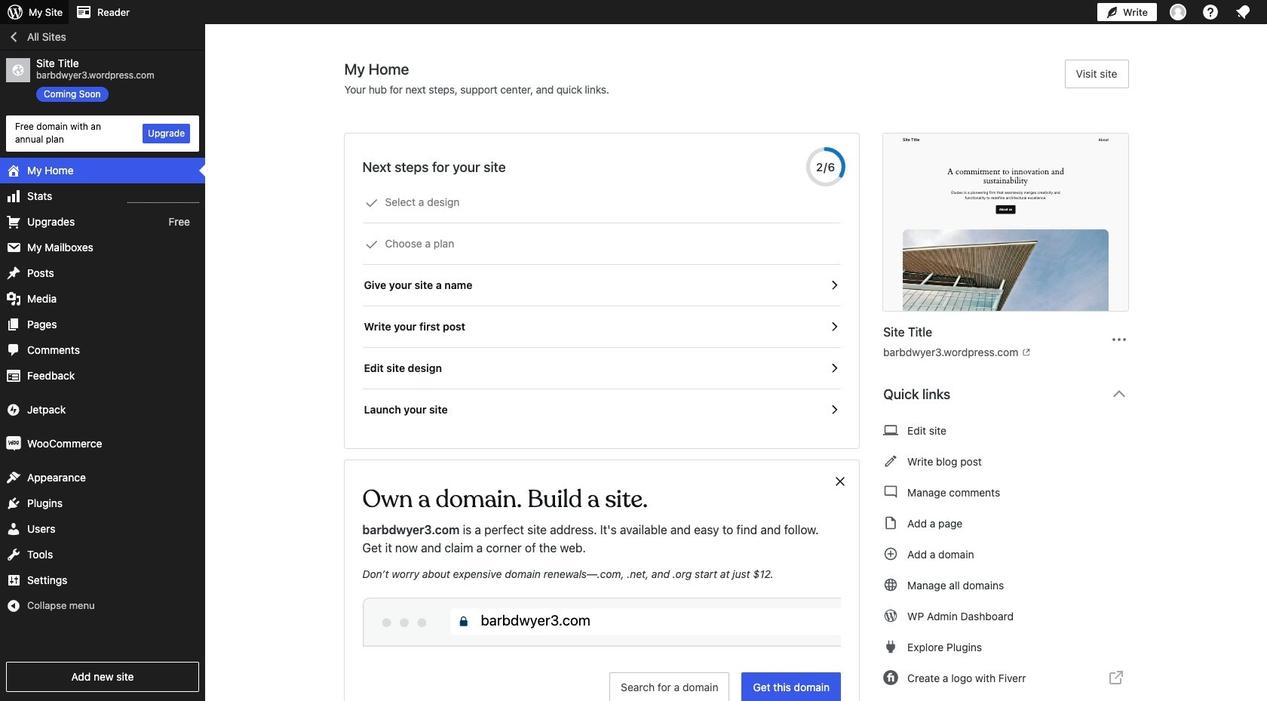 Task type: describe. For each thing, give the bounding box(es) containing it.
1 img image from the top
[[6, 402, 21, 417]]

manage your notifications image
[[1235, 3, 1253, 21]]

edit image
[[884, 452, 899, 470]]

my profile image
[[1171, 4, 1187, 20]]

laptop image
[[884, 421, 899, 439]]

help image
[[1202, 3, 1220, 21]]

1 task complete image from the top
[[365, 196, 378, 210]]

task enabled image
[[828, 403, 842, 417]]

dismiss domain name promotion image
[[834, 472, 848, 491]]



Task type: locate. For each thing, give the bounding box(es) containing it.
3 task enabled image from the top
[[828, 361, 842, 375]]

insert_drive_file image
[[884, 514, 899, 532]]

main content
[[345, 60, 1141, 701]]

2 task complete image from the top
[[365, 238, 378, 251]]

highest hourly views 0 image
[[128, 193, 199, 203]]

progress bar
[[807, 147, 846, 186]]

task complete image
[[365, 196, 378, 210], [365, 238, 378, 251]]

0 vertical spatial img image
[[6, 402, 21, 417]]

task enabled image
[[828, 278, 842, 292], [828, 320, 842, 334], [828, 361, 842, 375]]

0 vertical spatial task enabled image
[[828, 278, 842, 292]]

2 task enabled image from the top
[[828, 320, 842, 334]]

1 vertical spatial img image
[[6, 436, 21, 451]]

1 vertical spatial task complete image
[[365, 238, 378, 251]]

img image
[[6, 402, 21, 417], [6, 436, 21, 451]]

2 vertical spatial task enabled image
[[828, 361, 842, 375]]

2 img image from the top
[[6, 436, 21, 451]]

mode_comment image
[[884, 483, 899, 501]]

more options for site site title image
[[1111, 330, 1129, 348]]

1 task enabled image from the top
[[828, 278, 842, 292]]

1 vertical spatial task enabled image
[[828, 320, 842, 334]]

launchpad checklist element
[[363, 182, 842, 430]]

0 vertical spatial task complete image
[[365, 196, 378, 210]]



Task type: vqa. For each thing, say whether or not it's contained in the screenshot.
topmost GROUP
no



